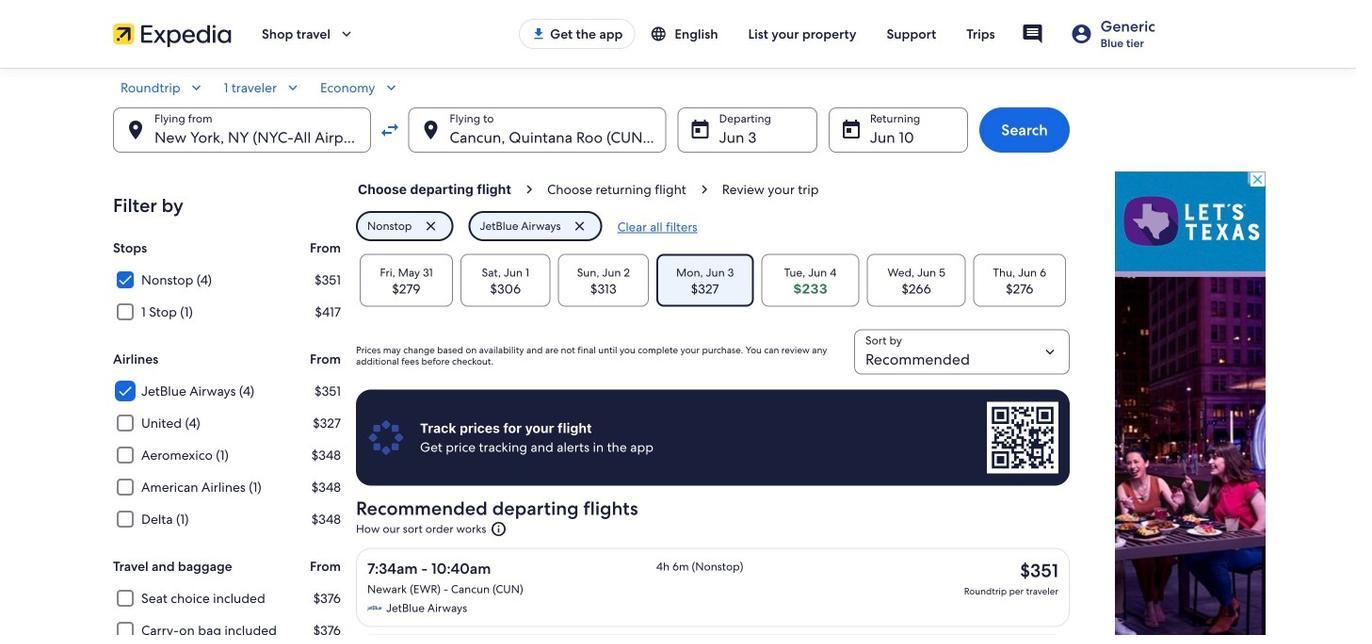 Task type: locate. For each thing, give the bounding box(es) containing it.
small image
[[650, 25, 675, 42], [285, 79, 301, 96], [383, 79, 400, 96]]

expedia logo image
[[113, 21, 232, 47]]

region
[[356, 390, 1070, 486]]

swap origin and destination image
[[379, 119, 401, 141]]

None search field
[[113, 79, 1070, 153]]

small image
[[188, 79, 205, 96]]

tab list
[[356, 254, 1070, 307]]

download the app button image
[[532, 26, 547, 41]]

step 2 of 3. choose returning flight, choose returning flight element
[[545, 181, 721, 200]]

1 horizontal spatial small image
[[383, 79, 400, 96]]

oneky blue tier logo image
[[367, 419, 405, 456]]

trailing image
[[338, 25, 355, 42]]

step 1 of 3. choose departing flight. current page, choose departing flight element
[[356, 181, 545, 200]]

theme default image
[[490, 521, 507, 538]]

list
[[356, 493, 1070, 635]]

0 horizontal spatial small image
[[285, 79, 301, 96]]



Task type: describe. For each thing, give the bounding box(es) containing it.
qr code image
[[987, 401, 1059, 474]]

communication center icon image
[[1022, 23, 1045, 45]]

2 horizontal spatial small image
[[650, 25, 675, 42]]

loyalty lowtier image
[[1071, 23, 1094, 45]]



Task type: vqa. For each thing, say whether or not it's contained in the screenshot.
Next month image
no



